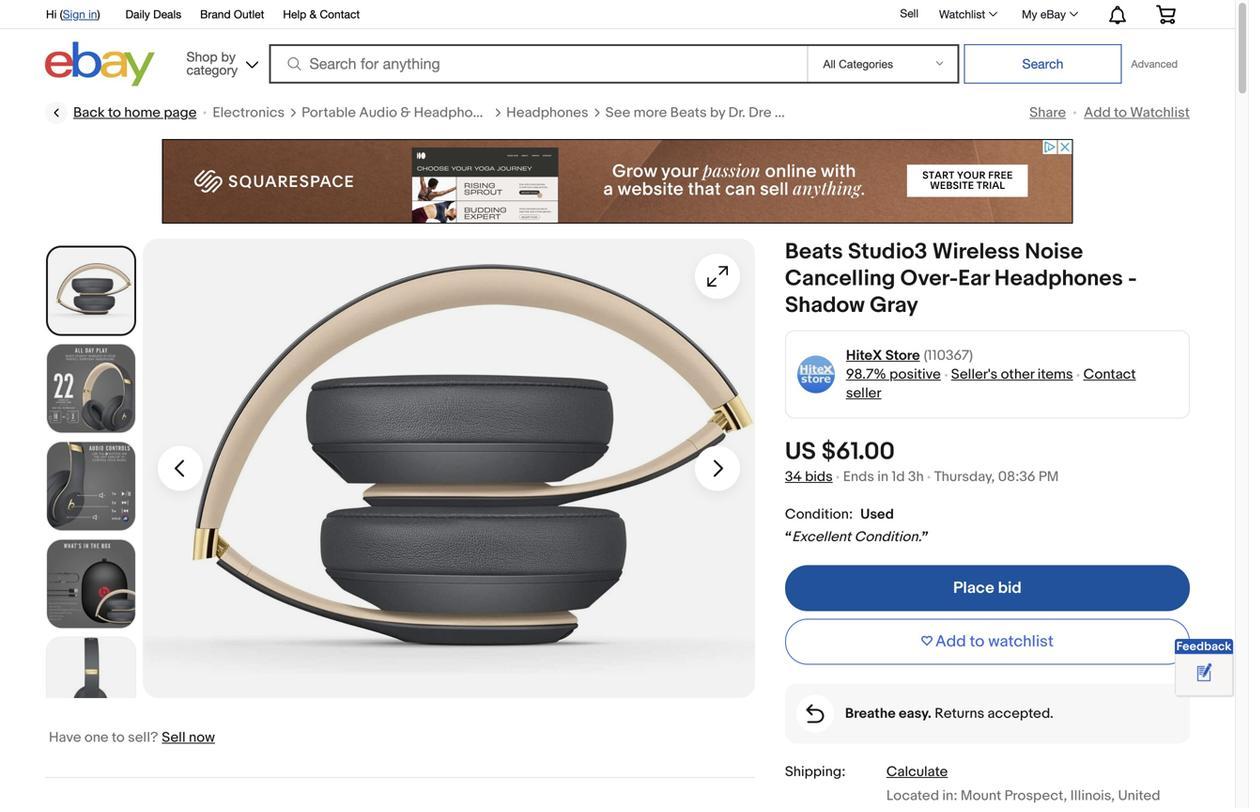Task type: locate. For each thing, give the bounding box(es) containing it.
shop by category button
[[178, 42, 263, 82]]

ear
[[916, 104, 935, 121], [959, 266, 990, 292]]

portable audio & headphones
[[302, 104, 496, 121]]

dr.
[[729, 104, 746, 121]]

add to watchlist
[[1085, 104, 1191, 121]]

1 horizontal spatial beats
[[786, 239, 844, 266]]

bluetooth
[[828, 104, 891, 121]]

back to home page link
[[45, 102, 197, 124]]

see
[[606, 104, 631, 121]]

shop by category banner
[[36, 0, 1191, 91]]

watchlist
[[989, 632, 1054, 652]]

beats right more
[[671, 104, 707, 121]]

shipping:
[[786, 764, 846, 781]]

bids
[[806, 468, 833, 485]]

1 vertical spatial sell
[[162, 729, 186, 746]]

audio
[[359, 104, 398, 121]]

0 vertical spatial add
[[1085, 104, 1112, 121]]

my
[[1023, 8, 1038, 21]]

1 vertical spatial watchlist
[[1131, 104, 1191, 121]]

to right one
[[112, 729, 125, 746]]

beats
[[671, 104, 707, 121], [786, 239, 844, 266]]

0 horizontal spatial watchlist
[[940, 8, 986, 21]]

in right sign
[[88, 8, 97, 21]]

1 horizontal spatial ear
[[959, 266, 990, 292]]

0 vertical spatial contact
[[320, 8, 360, 21]]

to for home
[[108, 104, 121, 121]]

add for add to watchlist
[[1085, 104, 1112, 121]]

1 horizontal spatial contact
[[1084, 366, 1137, 383]]

headphones right audio
[[414, 104, 496, 121]]

to
[[108, 104, 121, 121], [1115, 104, 1128, 121], [970, 632, 985, 652], [112, 729, 125, 746]]

sell left watchlist link on the top of page
[[901, 7, 919, 20]]

to left watchlist
[[970, 632, 985, 652]]

headphones left -
[[995, 266, 1124, 292]]

seller's other items
[[952, 366, 1074, 383]]

0 vertical spatial watchlist
[[940, 8, 986, 21]]

1 horizontal spatial sell
[[901, 7, 919, 20]]

back to home page
[[73, 104, 197, 121]]

0 vertical spatial studio3
[[775, 104, 825, 121]]

sell?
[[128, 729, 158, 746]]

& right audio
[[401, 104, 411, 121]]

0 vertical spatial in
[[88, 8, 97, 21]]

None submit
[[965, 44, 1123, 84]]

calculate
[[887, 764, 949, 781]]

1 horizontal spatial by
[[710, 104, 726, 121]]

0 horizontal spatial &
[[310, 8, 317, 21]]

us
[[786, 438, 817, 467]]

picture 2 of 8 image
[[48, 248, 134, 334]]

1 horizontal spatial &
[[401, 104, 411, 121]]

now
[[189, 729, 215, 746]]

in inside account navigation
[[88, 8, 97, 21]]

hitex store image
[[797, 355, 836, 394]]

by
[[221, 49, 236, 64], [710, 104, 726, 121]]

place
[[954, 579, 995, 598]]

hitex store link
[[847, 346, 921, 365]]

advanced link
[[1123, 45, 1188, 83]]

& right "help"
[[310, 8, 317, 21]]

other
[[1002, 366, 1035, 383]]

shop
[[186, 49, 218, 64]]

"
[[786, 529, 793, 546]]

ear right "on"
[[916, 104, 935, 121]]

store
[[886, 347, 921, 364]]

contact seller
[[847, 366, 1137, 402]]

0 vertical spatial ear
[[916, 104, 935, 121]]

picture 4 of 8 image
[[47, 442, 135, 531]]

1 horizontal spatial in
[[878, 468, 889, 485]]

picture 3 of 8 image
[[47, 344, 135, 433]]

headphones link
[[507, 103, 589, 122]]

0 horizontal spatial add
[[936, 632, 967, 652]]

by right shop
[[221, 49, 236, 64]]

breathe easy. returns accepted.
[[846, 705, 1054, 722]]

1 vertical spatial studio3
[[849, 239, 928, 266]]

Search for anything text field
[[272, 46, 804, 82]]

in left 1d
[[878, 468, 889, 485]]

0 horizontal spatial beats
[[671, 104, 707, 121]]

(
[[60, 8, 63, 21]]

condition:
[[786, 506, 854, 523]]

positive
[[890, 366, 942, 383]]

none submit inside shop by category banner
[[965, 44, 1123, 84]]

shadow
[[786, 292, 865, 319]]

add
[[1085, 104, 1112, 121], [936, 632, 967, 652]]

1 vertical spatial &
[[401, 104, 411, 121]]

sell now link
[[162, 729, 215, 746]]

1 vertical spatial contact
[[1084, 366, 1137, 383]]

daily
[[126, 8, 150, 21]]

sell
[[901, 7, 919, 20], [162, 729, 186, 746]]

1 horizontal spatial studio3
[[849, 239, 928, 266]]

thursday, 08:36 pm
[[935, 468, 1060, 485]]

studio3 up gray
[[849, 239, 928, 266]]

electronics link
[[213, 103, 285, 122]]

to down advanced link
[[1115, 104, 1128, 121]]

2 horizontal spatial headphones
[[995, 266, 1124, 292]]

watchlist
[[940, 8, 986, 21], [1131, 104, 1191, 121]]

add right share button in the right top of the page
[[1085, 104, 1112, 121]]

brand outlet
[[200, 8, 264, 21]]

watchlist down advanced
[[1131, 104, 1191, 121]]

sell inside account navigation
[[901, 7, 919, 20]]

add down place
[[936, 632, 967, 652]]

studio3 right the dre in the top right of the page
[[775, 104, 825, 121]]

1 vertical spatial ear
[[959, 266, 990, 292]]

headphones down the 'search for anything' text field
[[507, 104, 589, 121]]

headphones
[[414, 104, 496, 121], [507, 104, 589, 121], [995, 266, 1124, 292]]

back
[[73, 104, 105, 121]]

dre
[[749, 104, 772, 121]]

ear inside beats studio3 wireless noise cancelling over-ear headphones - shadow gray
[[959, 266, 990, 292]]

share button
[[1030, 104, 1067, 121]]

condition: used " excellent condition. "
[[786, 506, 929, 546]]

0 horizontal spatial in
[[88, 8, 97, 21]]

0 vertical spatial beats
[[671, 104, 707, 121]]

0 horizontal spatial headphones
[[414, 104, 496, 121]]

contact right items
[[1084, 366, 1137, 383]]

1 vertical spatial beats
[[786, 239, 844, 266]]

0 vertical spatial &
[[310, 8, 317, 21]]

add for add to watchlist
[[936, 632, 967, 652]]

brand outlet link
[[200, 5, 264, 25]]

mount
[[961, 788, 1002, 805]]

ear up (110367)
[[959, 266, 990, 292]]

contact right "help"
[[320, 8, 360, 21]]

gray
[[870, 292, 919, 319]]

1 vertical spatial add
[[936, 632, 967, 652]]

0 vertical spatial sell
[[901, 7, 919, 20]]

0 vertical spatial by
[[221, 49, 236, 64]]

one
[[84, 729, 109, 746]]

thursday,
[[935, 468, 996, 485]]

0 horizontal spatial by
[[221, 49, 236, 64]]

prospect,
[[1005, 788, 1068, 805]]

to right back
[[108, 104, 121, 121]]

studio3
[[775, 104, 825, 121], [849, 239, 928, 266]]

headphones inside beats studio3 wireless noise cancelling over-ear headphones - shadow gray
[[995, 266, 1124, 292]]

noise
[[1026, 239, 1084, 266]]

beats up shadow
[[786, 239, 844, 266]]

by inside shop by category
[[221, 49, 236, 64]]

by left dr.
[[710, 104, 726, 121]]

sell left now
[[162, 729, 186, 746]]

page
[[164, 104, 197, 121]]

1 horizontal spatial add
[[1085, 104, 1112, 121]]

watchlist right sell link
[[940, 8, 986, 21]]

electronics
[[213, 104, 285, 121]]

1 vertical spatial by
[[710, 104, 726, 121]]

0 horizontal spatial contact
[[320, 8, 360, 21]]

to for watchlist
[[1115, 104, 1128, 121]]



Task type: describe. For each thing, give the bounding box(es) containing it.
pm
[[1039, 468, 1060, 485]]

watchlist link
[[929, 3, 1007, 25]]

more
[[634, 104, 668, 121]]

daily deals link
[[126, 5, 182, 25]]

your shopping cart image
[[1156, 5, 1178, 24]]

)
[[97, 8, 100, 21]]

picture 6 of 8 image
[[47, 638, 135, 726]]

0 horizontal spatial studio3
[[775, 104, 825, 121]]

deals
[[153, 8, 182, 21]]

34 bids
[[786, 468, 833, 485]]

feedback
[[1177, 640, 1232, 654]]

1 horizontal spatial headphones
[[507, 104, 589, 121]]

hitex store (110367)
[[847, 347, 974, 364]]

to for watchlist
[[970, 632, 985, 652]]

beats studio3 wireless noise cancelling over-ear headphones - shadow gray
[[786, 239, 1138, 319]]

over-
[[901, 266, 959, 292]]

hitex
[[847, 347, 883, 364]]

cancelling
[[786, 266, 896, 292]]

seller's
[[952, 366, 998, 383]]

ends
[[844, 468, 875, 485]]

contact seller link
[[847, 366, 1137, 402]]

sell link
[[892, 7, 928, 20]]

wire...
[[939, 104, 978, 121]]

contact inside contact seller
[[1084, 366, 1137, 383]]

contact inside account navigation
[[320, 8, 360, 21]]

34 bids link
[[786, 468, 833, 485]]

accepted.
[[988, 705, 1054, 722]]

daily deals
[[126, 8, 182, 21]]

beats inside beats studio3 wireless noise cancelling over-ear headphones - shadow gray
[[786, 239, 844, 266]]

help
[[283, 8, 307, 21]]

sign in link
[[63, 8, 97, 21]]

& inside account navigation
[[310, 8, 317, 21]]

see more beats by dr. dre studio3 bluetooth on ear wire...
[[606, 104, 978, 121]]

sign
[[63, 8, 85, 21]]

my ebay link
[[1012, 3, 1087, 25]]

with details__icon image
[[807, 704, 825, 723]]

advertisement region
[[162, 139, 1074, 224]]

portable
[[302, 104, 356, 121]]

hi
[[46, 8, 57, 21]]

portable audio & headphones link
[[302, 103, 496, 122]]

on
[[894, 104, 913, 121]]

add to watchlist link
[[786, 619, 1191, 665]]

used
[[861, 506, 895, 523]]

help & contact link
[[283, 5, 360, 25]]

excellent
[[793, 529, 852, 546]]

studio3 inside beats studio3 wireless noise cancelling over-ear headphones - shadow gray
[[849, 239, 928, 266]]

have one to sell? sell now
[[49, 729, 215, 746]]

seller's other items link
[[952, 366, 1074, 383]]

outlet
[[234, 8, 264, 21]]

add to watchlist
[[936, 632, 1054, 652]]

located
[[887, 788, 940, 805]]

beats studio3 wireless noise cancelling over-ear headphones - shadow gray - picture 2 of 8 image
[[143, 239, 756, 698]]

ends in 1d 3h
[[844, 468, 925, 485]]

my ebay
[[1023, 8, 1067, 21]]

seller
[[847, 385, 882, 402]]

advanced
[[1132, 58, 1179, 70]]

wireless
[[933, 239, 1021, 266]]

3h
[[909, 468, 925, 485]]

items
[[1038, 366, 1074, 383]]

1 horizontal spatial watchlist
[[1131, 104, 1191, 121]]

illinois,
[[1071, 788, 1116, 805]]

hi ( sign in )
[[46, 8, 100, 21]]

calculate link
[[887, 764, 949, 781]]

08:36
[[999, 468, 1036, 485]]

bid
[[999, 579, 1022, 598]]

share
[[1030, 104, 1067, 121]]

brand
[[200, 8, 231, 21]]

0 horizontal spatial sell
[[162, 729, 186, 746]]

shop by category
[[186, 49, 238, 78]]

returns
[[935, 705, 985, 722]]

add to watchlist link
[[1085, 104, 1191, 121]]

help & contact
[[283, 8, 360, 21]]

98.7%
[[847, 366, 887, 383]]

united
[[1119, 788, 1161, 805]]

home
[[124, 104, 161, 121]]

states
[[887, 806, 928, 808]]

34
[[786, 468, 802, 485]]

"
[[922, 529, 929, 546]]

watchlist inside watchlist link
[[940, 8, 986, 21]]

0 horizontal spatial ear
[[916, 104, 935, 121]]

98.7% positive link
[[847, 366, 942, 383]]

breathe
[[846, 705, 896, 722]]

1d
[[892, 468, 906, 485]]

$61.00
[[822, 438, 896, 467]]

have
[[49, 729, 81, 746]]

picture 5 of 8 image
[[47, 540, 135, 628]]

in:
[[943, 788, 958, 805]]

account navigation
[[36, 0, 1191, 29]]

calculate located in: mount prospect, illinois, united states
[[887, 764, 1161, 808]]

condition.
[[855, 529, 922, 546]]

1 vertical spatial in
[[878, 468, 889, 485]]

easy.
[[899, 705, 932, 722]]



Task type: vqa. For each thing, say whether or not it's contained in the screenshot.
Listed
no



